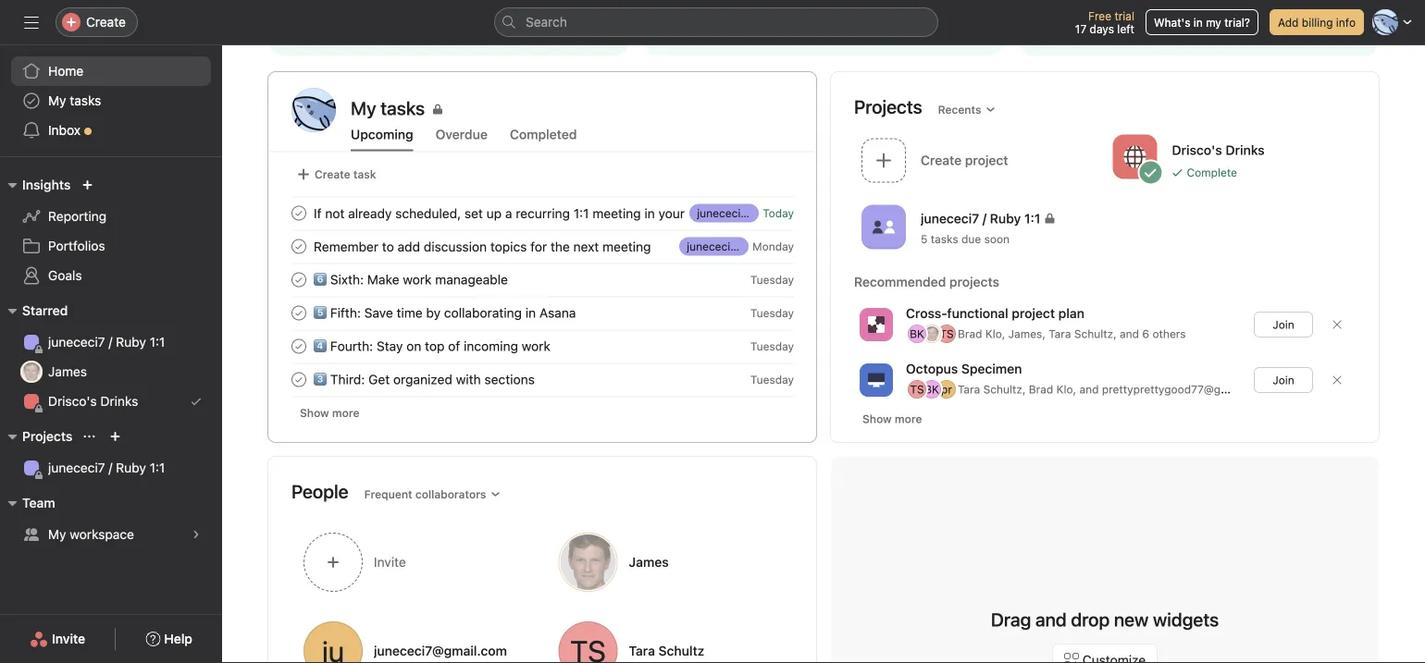 Task type: locate. For each thing, give the bounding box(es) containing it.
0 horizontal spatial james
[[48, 364, 87, 379]]

create left 'task'
[[315, 168, 350, 181]]

drisco's drinks up complete at the right of page
[[1172, 143, 1265, 158]]

team button
[[0, 492, 55, 515]]

1 horizontal spatial work
[[522, 338, 551, 354]]

junececi7 / ruby 1:1 down the calendar
[[687, 240, 789, 253]]

drisco's drinks up the show options, current sort, top icon
[[48, 394, 138, 409]]

1 vertical spatial in
[[645, 206, 655, 221]]

completed image left 3️⃣
[[288, 369, 310, 391]]

create inside button
[[315, 168, 350, 181]]

5️⃣
[[314, 305, 327, 320]]

4 completed checkbox from the top
[[288, 302, 310, 324]]

1 vertical spatial drinks
[[100, 394, 138, 409]]

and left 6 on the right of the page
[[1120, 328, 1139, 341]]

0 vertical spatial drisco's drinks
[[1172, 143, 1265, 158]]

upcoming
[[351, 127, 413, 142]]

0 horizontal spatial show more
[[300, 407, 360, 420]]

invite button
[[292, 522, 539, 603]]

0 horizontal spatial brad
[[958, 328, 982, 341]]

complete
[[1187, 166, 1237, 179]]

tuesday for 3️⃣ third: get organized with sections
[[750, 373, 794, 386]]

junececi7 / ruby 1:1 inside the starred element
[[48, 335, 165, 350]]

klo,
[[985, 328, 1005, 341], [1057, 383, 1076, 396]]

completed image
[[288, 236, 310, 258], [288, 269, 310, 291], [288, 302, 310, 324], [288, 369, 310, 391]]

/ up 'drisco's drinks' link
[[109, 335, 112, 350]]

ts down octopus
[[910, 383, 924, 396]]

show more down computer image
[[863, 413, 922, 426]]

ja down starred dropdown button
[[25, 366, 38, 379]]

2 horizontal spatial in
[[1194, 16, 1203, 29]]

create task
[[315, 168, 376, 181]]

by
[[426, 305, 441, 320]]

tuesday for 6️⃣ sixth: make work manageable
[[750, 273, 794, 286]]

2 horizontal spatial and
[[1120, 328, 1139, 341]]

sixth:
[[330, 272, 364, 287]]

1 horizontal spatial tasks
[[931, 233, 958, 246]]

1 vertical spatial drisco's drinks
[[48, 394, 138, 409]]

completed checkbox for if
[[288, 202, 310, 224]]

3 completed checkbox from the top
[[288, 269, 310, 291]]

james up tara schultz dropdown button
[[629, 555, 669, 570]]

top
[[425, 338, 445, 354]]

4 tuesday from the top
[[750, 373, 794, 386]]

1 horizontal spatial schultz,
[[1074, 328, 1117, 341]]

17
[[1075, 22, 1087, 35]]

0 horizontal spatial show
[[300, 407, 329, 420]]

2 my from the top
[[48, 527, 66, 542]]

1 vertical spatial invite
[[52, 632, 85, 647]]

tasks
[[70, 93, 101, 108], [931, 233, 958, 246]]

completed checkbox left remember
[[288, 236, 310, 258]]

/ left monday
[[740, 240, 743, 253]]

ruby up soon
[[990, 211, 1021, 226]]

1 horizontal spatial invite
[[374, 555, 406, 570]]

teams element
[[0, 487, 222, 553]]

with
[[456, 372, 481, 387]]

drag
[[991, 609, 1031, 631]]

collaborators
[[415, 488, 486, 501]]

tuesday for 4️⃣ fourth: stay on top of incoming work
[[750, 340, 794, 353]]

0 vertical spatial completed image
[[288, 202, 310, 224]]

completed image left "5️⃣"
[[288, 302, 310, 324]]

3 tuesday button from the top
[[750, 340, 794, 353]]

1 vertical spatial tasks
[[931, 233, 958, 246]]

junececi7 / ruby 1:1 up 'drisco's drinks' link
[[48, 335, 165, 350]]

junececi7 down the show options, current sort, top icon
[[48, 460, 105, 476]]

2 completed image from the top
[[288, 269, 310, 291]]

Completed checkbox
[[288, 202, 310, 224], [288, 236, 310, 258], [288, 269, 310, 291], [288, 302, 310, 324], [288, 335, 310, 358]]

create up the home link
[[86, 14, 126, 30]]

projects left recents
[[854, 96, 922, 118]]

join button left dismiss recommendation image
[[1254, 312, 1313, 338]]

topics
[[490, 239, 527, 254]]

2 completed image from the top
[[288, 335, 310, 358]]

klo, down brad klo, james, tara schultz, and 6 others
[[1057, 383, 1076, 396]]

drisco's drinks inside the starred element
[[48, 394, 138, 409]]

projects
[[854, 96, 922, 118], [22, 429, 73, 444]]

1 vertical spatial and
[[1080, 383, 1099, 396]]

ruby inside the starred element
[[116, 335, 146, 350]]

0 vertical spatial my
[[48, 93, 66, 108]]

projects left the show options, current sort, top icon
[[22, 429, 73, 444]]

show for right show more button
[[863, 413, 892, 426]]

1 horizontal spatial bk
[[925, 383, 939, 396]]

search list box
[[494, 7, 938, 37]]

insights
[[22, 177, 71, 193]]

completed checkbox left if
[[288, 202, 310, 224]]

1 join button from the top
[[1254, 312, 1313, 338]]

1 vertical spatial james
[[629, 555, 669, 570]]

completed checkbox left "5️⃣"
[[288, 302, 310, 324]]

0 vertical spatial join
[[1273, 318, 1295, 331]]

drop
[[1071, 609, 1110, 631]]

brad down functional on the right top of the page
[[958, 328, 982, 341]]

up
[[487, 206, 502, 221]]

recurring
[[516, 206, 570, 221]]

for
[[530, 239, 547, 254]]

2 vertical spatial and
[[1036, 609, 1067, 631]]

junececi7 inside projects element
[[48, 460, 105, 476]]

1 vertical spatial create
[[315, 168, 350, 181]]

james,
[[1008, 328, 1046, 341]]

tara down plan at top
[[1049, 328, 1071, 341]]

completed checkbox left the 6️⃣ in the left of the page
[[288, 269, 310, 291]]

ruby up monday
[[757, 207, 783, 220]]

completed checkbox for 6️⃣
[[288, 269, 310, 291]]

0 vertical spatial invite
[[374, 555, 406, 570]]

0 horizontal spatial drinks
[[100, 394, 138, 409]]

work down asana
[[522, 338, 551, 354]]

inbox
[[48, 123, 81, 138]]

starred
[[22, 303, 68, 318]]

ruby down new project or portfolio image at the bottom left
[[116, 460, 146, 476]]

tara down octopus specimen
[[958, 383, 980, 396]]

junececi7 inside the starred element
[[48, 335, 105, 350]]

octopus
[[906, 361, 958, 377]]

ja down cross-
[[926, 328, 938, 341]]

bk left the pr
[[925, 383, 939, 396]]

show
[[300, 407, 329, 420], [863, 413, 892, 426]]

1:1 up teams element at the bottom of the page
[[150, 460, 165, 476]]

1 vertical spatial join button
[[1254, 367, 1313, 393]]

completed image for if
[[288, 202, 310, 224]]

add billing info
[[1278, 16, 1356, 29]]

and left drop
[[1036, 609, 1067, 631]]

1 vertical spatial ts
[[910, 383, 924, 396]]

computer image
[[868, 372, 885, 389]]

tasks down home
[[70, 93, 101, 108]]

brad klo, james, tara schultz, and 6 others
[[958, 328, 1186, 341]]

1 vertical spatial work
[[522, 338, 551, 354]]

0 horizontal spatial tasks
[[70, 93, 101, 108]]

dismiss recommendation image
[[1332, 319, 1343, 330]]

2 tuesday button from the top
[[750, 307, 794, 320]]

create inside dropdown button
[[86, 14, 126, 30]]

join for octopus specimen
[[1273, 374, 1295, 387]]

0 vertical spatial ts
[[940, 328, 954, 341]]

1 vertical spatial join
[[1273, 374, 1295, 387]]

plan
[[1059, 306, 1085, 321]]

1 horizontal spatial james
[[629, 555, 669, 570]]

1 tuesday button from the top
[[750, 273, 794, 286]]

collaborating
[[444, 305, 522, 320]]

klo, down cross-functional project plan link
[[985, 328, 1005, 341]]

more
[[332, 407, 360, 420], [895, 413, 922, 426]]

drinks up complete at the right of page
[[1226, 143, 1265, 158]]

0 horizontal spatial drisco's drinks
[[48, 394, 138, 409]]

show more for right show more button
[[863, 413, 922, 426]]

1 tuesday from the top
[[750, 273, 794, 286]]

my tasks
[[351, 97, 425, 119]]

discussion
[[424, 239, 487, 254]]

completed image left remember
[[288, 236, 310, 258]]

completed image left if
[[288, 202, 310, 224]]

show more button down computer image
[[854, 406, 931, 432]]

ruby
[[757, 207, 783, 220], [990, 211, 1021, 226], [746, 240, 773, 253], [116, 335, 146, 350], [116, 460, 146, 476]]

2 join button from the top
[[1254, 367, 1313, 393]]

1 vertical spatial drisco's
[[48, 394, 97, 409]]

set
[[465, 206, 483, 221]]

task
[[353, 168, 376, 181]]

0 vertical spatial ja
[[926, 328, 938, 341]]

0 vertical spatial drinks
[[1226, 143, 1265, 158]]

my inside teams element
[[48, 527, 66, 542]]

in left asana
[[525, 305, 536, 320]]

0 horizontal spatial tara
[[958, 383, 980, 396]]

drisco's up the show options, current sort, top icon
[[48, 394, 97, 409]]

dismiss recommendation image
[[1332, 375, 1343, 386]]

0 horizontal spatial bk
[[910, 328, 924, 341]]

2 vertical spatial in
[[525, 305, 536, 320]]

1 horizontal spatial tara
[[1049, 328, 1071, 341]]

0 horizontal spatial show more button
[[292, 400, 368, 426]]

2 tuesday from the top
[[750, 307, 794, 320]]

1 horizontal spatial projects
[[854, 96, 922, 118]]

drisco's
[[1172, 143, 1222, 158], [48, 394, 97, 409]]

tuesday button for 4️⃣ fourth: stay on top of incoming work
[[750, 340, 794, 353]]

3 tuesday from the top
[[750, 340, 794, 353]]

1:1 inside projects element
[[150, 460, 165, 476]]

if not already scheduled, set up a recurring 1:1 meeting in your calendar
[[314, 206, 740, 221]]

my up the inbox
[[48, 93, 66, 108]]

drag and drop new widgets
[[991, 609, 1219, 631]]

1 vertical spatial schultz,
[[983, 383, 1026, 396]]

drisco's drinks
[[1172, 143, 1265, 158], [48, 394, 138, 409]]

insights button
[[0, 174, 71, 196]]

schultz, down plan at top
[[1074, 328, 1117, 341]]

0 vertical spatial in
[[1194, 16, 1203, 29]]

3 completed image from the top
[[288, 302, 310, 324]]

0 horizontal spatial invite
[[52, 632, 85, 647]]

ts
[[940, 328, 954, 341], [910, 383, 924, 396]]

0 horizontal spatial more
[[332, 407, 360, 420]]

completed checkbox left 4️⃣
[[288, 335, 310, 358]]

0 horizontal spatial projects
[[22, 429, 73, 444]]

0 vertical spatial james
[[48, 364, 87, 379]]

bk down cross-
[[910, 328, 924, 341]]

1 horizontal spatial ts
[[940, 328, 954, 341]]

work down 'add'
[[403, 272, 432, 287]]

2 completed checkbox from the top
[[288, 236, 310, 258]]

show more down 3️⃣
[[300, 407, 360, 420]]

completed image left the 6️⃣ in the left of the page
[[288, 269, 310, 291]]

soon
[[984, 233, 1010, 246]]

create task button
[[292, 161, 381, 187]]

show more for left show more button
[[300, 407, 360, 420]]

1 horizontal spatial ja
[[926, 328, 938, 341]]

show down 3️⃣
[[300, 407, 329, 420]]

1 completed image from the top
[[288, 236, 310, 258]]

octopus specimen
[[906, 361, 1022, 377]]

tasks for my
[[70, 93, 101, 108]]

tasks inside global element
[[70, 93, 101, 108]]

2 join from the top
[[1273, 374, 1295, 387]]

1:1 down create project link
[[1024, 211, 1041, 226]]

junececi7 / ruby 1:1 link inside projects element
[[11, 453, 211, 483]]

/ inside the starred element
[[109, 335, 112, 350]]

0 vertical spatial meeting
[[593, 206, 641, 221]]

drisco's up complete at the right of page
[[1172, 143, 1222, 158]]

1 vertical spatial completed image
[[288, 335, 310, 358]]

a
[[505, 206, 512, 221]]

completed image
[[288, 202, 310, 224], [288, 335, 310, 358]]

0 vertical spatial create
[[86, 14, 126, 30]]

0 horizontal spatial schultz,
[[983, 383, 1026, 396]]

what's
[[1154, 16, 1191, 29]]

/ down new project or portfolio image at the bottom left
[[109, 460, 112, 476]]

time
[[397, 305, 423, 320]]

ts down cross-
[[940, 328, 954, 341]]

junececi7 / ruby 1:1 up monday
[[697, 207, 800, 220]]

1 horizontal spatial klo,
[[1057, 383, 1076, 396]]

more for right show more button
[[895, 413, 922, 426]]

1:1 inside the starred element
[[150, 335, 165, 350]]

1 join from the top
[[1273, 318, 1295, 331]]

join left dismiss recommendation image
[[1273, 318, 1295, 331]]

join button left dismiss recommendation icon
[[1254, 367, 1313, 393]]

completed image for remember
[[288, 236, 310, 258]]

1 vertical spatial ja
[[25, 366, 38, 379]]

tuesday button for 3️⃣ third: get organized with sections
[[750, 373, 794, 386]]

recommended projects
[[854, 274, 1000, 290]]

1 my from the top
[[48, 93, 66, 108]]

1:1 up 'drisco's drinks' link
[[150, 335, 165, 350]]

my down team
[[48, 527, 66, 542]]

0 vertical spatial klo,
[[985, 328, 1005, 341]]

1 vertical spatial tara
[[958, 383, 980, 396]]

brad
[[958, 328, 982, 341], [1029, 383, 1053, 396]]

not
[[325, 206, 345, 221]]

4 completed image from the top
[[288, 369, 310, 391]]

junececi7 down 'starred'
[[48, 335, 105, 350]]

join
[[1273, 318, 1295, 331], [1273, 374, 1295, 387]]

ruby up 'drisco's drinks' link
[[116, 335, 146, 350]]

my for my workspace
[[48, 527, 66, 542]]

join button
[[1254, 312, 1313, 338], [1254, 367, 1313, 393]]

new widgets
[[1114, 609, 1219, 631]]

meeting right next
[[603, 239, 651, 254]]

1 horizontal spatial show more
[[863, 413, 922, 426]]

0 horizontal spatial ja
[[25, 366, 38, 379]]

4️⃣ fourth: stay on top of incoming work
[[314, 338, 551, 354]]

1 completed checkbox from the top
[[288, 202, 310, 224]]

show down computer image
[[863, 413, 892, 426]]

brad down james,
[[1029, 383, 1053, 396]]

drinks up new project or portfolio image at the bottom left
[[100, 394, 138, 409]]

0 horizontal spatial drisco's
[[48, 394, 97, 409]]

junececi7 / ruby 1:1 down new project or portfolio image at the bottom left
[[48, 460, 165, 476]]

more down "third:"
[[332, 407, 360, 420]]

junececi7 down the calendar
[[687, 240, 737, 253]]

join button for octopus specimen
[[1254, 367, 1313, 393]]

join left dismiss recommendation icon
[[1273, 374, 1295, 387]]

help
[[164, 632, 192, 647]]

0 vertical spatial projects
[[854, 96, 922, 118]]

already
[[348, 206, 392, 221]]

0 vertical spatial bk
[[910, 328, 924, 341]]

1 vertical spatial brad
[[1029, 383, 1053, 396]]

james inside dropdown button
[[629, 555, 669, 570]]

and down brad klo, james, tara schultz, and 6 others
[[1080, 383, 1099, 396]]

1 completed image from the top
[[288, 202, 310, 224]]

invite inside button
[[52, 632, 85, 647]]

1 horizontal spatial drisco's
[[1172, 143, 1222, 158]]

1 vertical spatial meeting
[[603, 239, 651, 254]]

junececi7 / ruby 1:1 link down new project or portfolio image at the bottom left
[[11, 453, 211, 483]]

schultz, down specimen
[[983, 383, 1026, 396]]

today
[[763, 207, 794, 220]]

work
[[403, 272, 432, 287], [522, 338, 551, 354]]

search
[[526, 14, 567, 30]]

1:1 down today "button"
[[776, 240, 789, 253]]

junececi7 / ruby 1:1
[[697, 207, 800, 220], [921, 211, 1041, 226], [687, 240, 789, 253], [48, 335, 165, 350], [48, 460, 165, 476]]

show more button
[[292, 400, 368, 426], [854, 406, 931, 432]]

starred element
[[0, 294, 222, 420]]

my workspace link
[[11, 520, 211, 550]]

1 horizontal spatial more
[[895, 413, 922, 426]]

5 completed checkbox from the top
[[288, 335, 310, 358]]

in left my
[[1194, 16, 1203, 29]]

0 horizontal spatial create
[[86, 14, 126, 30]]

1 horizontal spatial create
[[315, 168, 350, 181]]

more down octopus
[[895, 413, 922, 426]]

1 horizontal spatial show
[[863, 413, 892, 426]]

team
[[22, 496, 55, 511]]

1 vertical spatial projects
[[22, 429, 73, 444]]

inbox link
[[11, 116, 211, 145]]

save
[[364, 305, 393, 320]]

junececi7 up the 5 tasks due soon
[[921, 211, 979, 226]]

0 vertical spatial work
[[403, 272, 432, 287]]

tara schultz
[[629, 644, 705, 659]]

0 horizontal spatial in
[[525, 305, 536, 320]]

meeting up next
[[593, 206, 641, 221]]

0 vertical spatial join button
[[1254, 312, 1313, 338]]

tasks right 5
[[931, 233, 958, 246]]

calendar
[[688, 206, 740, 221]]

in left your
[[645, 206, 655, 221]]

1:1
[[574, 206, 589, 221], [786, 207, 800, 220], [1024, 211, 1041, 226], [776, 240, 789, 253], [150, 335, 165, 350], [150, 460, 165, 476]]

1:1 up monday
[[786, 207, 800, 220]]

james up 'drisco's drinks' link
[[48, 364, 87, 379]]

next
[[573, 239, 599, 254]]

your
[[659, 206, 685, 221]]

junececi7@gmail.com
[[374, 644, 507, 659]]

create for create task
[[315, 168, 350, 181]]

4 tuesday button from the top
[[750, 373, 794, 386]]

completed image left 4️⃣
[[288, 335, 310, 358]]

bk
[[910, 328, 924, 341], [925, 383, 939, 396]]

octopus specimen link
[[906, 361, 1022, 377]]

show more button down 3️⃣
[[292, 400, 368, 426]]

my inside global element
[[48, 93, 66, 108]]

1 horizontal spatial drisco's drinks
[[1172, 143, 1265, 158]]

0 vertical spatial tasks
[[70, 93, 101, 108]]

trial
[[1115, 9, 1135, 22]]

1 vertical spatial my
[[48, 527, 66, 542]]

junececi7 / ruby 1:1 link up 'drisco's drinks' link
[[11, 328, 211, 357]]

0 horizontal spatial klo,
[[985, 328, 1005, 341]]



Task type: vqa. For each thing, say whether or not it's contained in the screenshot.
portfolios link
yes



Task type: describe. For each thing, give the bounding box(es) containing it.
0 vertical spatial and
[[1120, 328, 1139, 341]]

tara schultz button
[[546, 611, 794, 664]]

new project or portfolio image
[[110, 431, 121, 442]]

drisco's inside the starred element
[[48, 394, 97, 409]]

1 horizontal spatial and
[[1080, 383, 1099, 396]]

5️⃣ fifth: save time by collaborating in asana
[[314, 305, 576, 320]]

incoming
[[464, 338, 518, 354]]

0 horizontal spatial work
[[403, 272, 432, 287]]

puzzle image
[[868, 317, 885, 333]]

overdue button
[[436, 127, 488, 151]]

completed checkbox for remember
[[288, 236, 310, 258]]

6️⃣ sixth: make work manageable
[[314, 272, 508, 287]]

prettyprettygood77@gmail.com
[[1102, 383, 1268, 396]]

completed
[[510, 127, 577, 142]]

pr
[[941, 383, 952, 396]]

days
[[1090, 22, 1114, 35]]

recents
[[938, 103, 981, 116]]

completed checkbox for 5️⃣
[[288, 302, 310, 324]]

1 horizontal spatial drinks
[[1226, 143, 1265, 158]]

asana
[[539, 305, 576, 320]]

1 vertical spatial bk
[[925, 383, 939, 396]]

people
[[292, 481, 349, 503]]

what's in my trial? button
[[1146, 9, 1259, 35]]

remember
[[314, 239, 379, 254]]

0 vertical spatial brad
[[958, 328, 982, 341]]

junececi7 / ruby 1:1 inside projects element
[[48, 460, 165, 476]]

junececi7 / ruby 1:1 up due
[[921, 211, 1041, 226]]

completed image for 5️⃣
[[288, 302, 310, 324]]

overdue
[[436, 127, 488, 142]]

create project
[[921, 153, 1008, 168]]

1:1 up next
[[574, 206, 589, 221]]

0 vertical spatial schultz,
[[1074, 328, 1117, 341]]

ruby down today "button"
[[746, 240, 773, 253]]

portfolios
[[48, 238, 105, 254]]

the
[[551, 239, 570, 254]]

projects button
[[0, 426, 73, 448]]

in inside button
[[1194, 16, 1203, 29]]

home link
[[11, 56, 211, 86]]

hide sidebar image
[[24, 15, 39, 30]]

on
[[406, 338, 421, 354]]

3️⃣
[[314, 372, 327, 387]]

/ inside projects element
[[109, 460, 112, 476]]

fifth:
[[330, 305, 361, 320]]

/ left today
[[750, 207, 753, 220]]

my tasks link
[[351, 95, 793, 122]]

reporting link
[[11, 202, 211, 231]]

Completed checkbox
[[288, 369, 310, 391]]

people image
[[873, 216, 895, 238]]

fourth:
[[330, 338, 373, 354]]

upcoming button
[[351, 127, 413, 151]]

invite button
[[18, 623, 97, 656]]

invite inside dropdown button
[[374, 555, 406, 570]]

stay
[[377, 338, 403, 354]]

completed image for 3️⃣
[[288, 369, 310, 391]]

ra
[[304, 101, 323, 119]]

specimen
[[962, 361, 1022, 377]]

third:
[[330, 372, 365, 387]]

add
[[398, 239, 420, 254]]

completed checkbox for 4️⃣
[[288, 335, 310, 358]]

tuesday button for 5️⃣ fifth: save time by collaborating in asana
[[750, 307, 794, 320]]

due
[[962, 233, 981, 246]]

junececi7@gmail.com button
[[292, 611, 539, 664]]

add
[[1278, 16, 1299, 29]]

workspace
[[70, 527, 134, 542]]

add billing info button
[[1270, 9, 1364, 35]]

0 vertical spatial tara
[[1049, 328, 1071, 341]]

tara schultz, brad klo, and prettyprettygood77@gmail.com
[[958, 383, 1268, 396]]

join for cross-functional project plan
[[1273, 318, 1295, 331]]

manageable
[[435, 272, 508, 287]]

completed image for 4️⃣
[[288, 335, 310, 358]]

tuesday for 5️⃣ fifth: save time by collaborating in asana
[[750, 307, 794, 320]]

show for left show more button
[[300, 407, 329, 420]]

see details, my workspace image
[[191, 529, 202, 540]]

help button
[[134, 623, 204, 656]]

james inside the starred element
[[48, 364, 87, 379]]

projects element
[[0, 420, 222, 487]]

my for my tasks
[[48, 93, 66, 108]]

insights element
[[0, 168, 222, 294]]

home
[[48, 63, 84, 79]]

new image
[[82, 180, 93, 191]]

monday button
[[753, 240, 794, 253]]

0 horizontal spatial ts
[[910, 383, 924, 396]]

projects inside dropdown button
[[22, 429, 73, 444]]

james button
[[546, 522, 794, 603]]

billing
[[1302, 16, 1333, 29]]

organized
[[393, 372, 452, 387]]

ruby inside projects element
[[116, 460, 146, 476]]

project
[[1012, 306, 1055, 321]]

1 horizontal spatial brad
[[1029, 383, 1053, 396]]

0 vertical spatial drisco's
[[1172, 143, 1222, 158]]

recents button
[[930, 97, 1005, 123]]

junececi7 right your
[[697, 207, 747, 220]]

create button
[[56, 7, 138, 37]]

frequent
[[364, 488, 412, 501]]

tuesday button for 6️⃣ sixth: make work manageable
[[750, 273, 794, 286]]

3️⃣ third: get organized with sections
[[314, 372, 535, 387]]

1 horizontal spatial in
[[645, 206, 655, 221]]

tasks for 5
[[931, 233, 958, 246]]

frequent collaborators button
[[356, 482, 509, 508]]

6️⃣
[[314, 272, 327, 287]]

others
[[1153, 328, 1186, 341]]

1 horizontal spatial show more button
[[854, 406, 931, 432]]

more for left show more button
[[332, 407, 360, 420]]

0 horizontal spatial and
[[1036, 609, 1067, 631]]

global element
[[0, 45, 222, 156]]

portfolios link
[[11, 231, 211, 261]]

trial?
[[1225, 16, 1250, 29]]

join button for cross-functional project plan
[[1254, 312, 1313, 338]]

drisco's drinks link
[[11, 387, 211, 416]]

completed image for 6️⃣
[[288, 269, 310, 291]]

left
[[1117, 22, 1135, 35]]

junececi7 / ruby 1:1 link down the calendar
[[679, 237, 789, 256]]

reporting
[[48, 209, 107, 224]]

search button
[[494, 7, 938, 37]]

show options, current sort, top image
[[84, 431, 95, 442]]

globe image
[[1124, 146, 1146, 168]]

junececi7 / ruby 1:1 link up monday
[[690, 204, 800, 223]]

cross-functional project plan link
[[906, 306, 1085, 321]]

ja inside the starred element
[[25, 366, 38, 379]]

drinks inside the starred element
[[100, 394, 138, 409]]

6
[[1142, 328, 1150, 341]]

to
[[382, 239, 394, 254]]

4️⃣
[[314, 338, 327, 354]]

cross-
[[906, 306, 947, 321]]

monday
[[753, 240, 794, 253]]

create for create
[[86, 14, 126, 30]]

/ up soon
[[983, 211, 987, 226]]

my workspace
[[48, 527, 134, 542]]

make
[[367, 272, 399, 287]]

1 vertical spatial klo,
[[1057, 383, 1076, 396]]

frequent collaborators
[[364, 488, 486, 501]]



